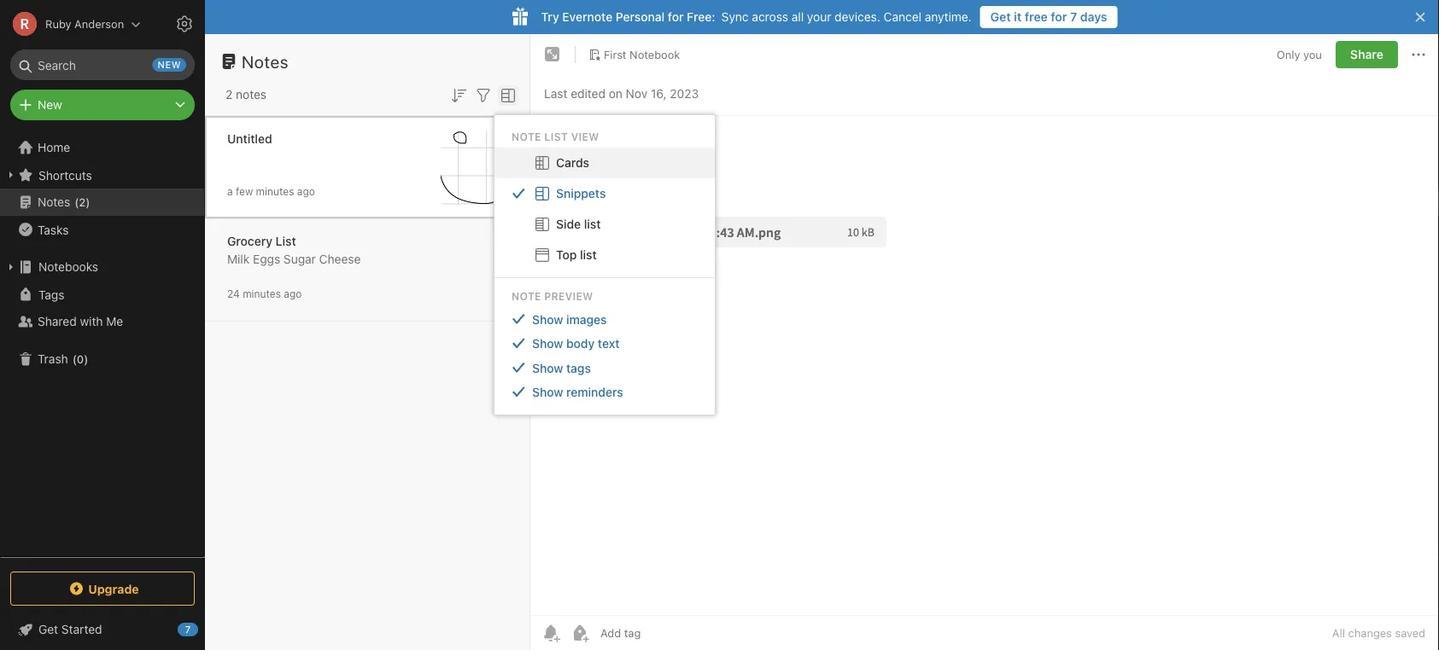 Task type: locate. For each thing, give the bounding box(es) containing it.
1 for from the left
[[668, 10, 684, 24]]

started
[[61, 623, 102, 637]]

) down shortcuts button
[[86, 196, 90, 209]]

More actions field
[[1408, 41, 1429, 68]]

1 vertical spatial note
[[512, 290, 541, 302]]

minutes right few
[[256, 186, 294, 198]]

1 vertical spatial 7
[[185, 625, 191, 636]]

2
[[225, 88, 233, 102], [79, 196, 86, 209]]

list right top
[[580, 248, 597, 262]]

add a reminder image
[[541, 623, 561, 644]]

expand notebooks image
[[4, 260, 18, 274]]

show for show body text
[[532, 337, 563, 351]]

Account field
[[0, 7, 141, 41]]

View options field
[[494, 84, 518, 106]]

1 show from the top
[[532, 312, 563, 327]]

) inside notes ( 2 )
[[86, 196, 90, 209]]

notes up notes
[[242, 51, 289, 71]]

2 down shortcuts
[[79, 196, 86, 209]]

0 vertical spatial 7
[[1070, 10, 1077, 24]]

1 horizontal spatial get
[[990, 10, 1011, 24]]

show reminders
[[532, 385, 623, 400]]

Sort options field
[[448, 84, 469, 106]]

0 vertical spatial list
[[584, 217, 601, 231]]

( inside trash ( 0 )
[[72, 353, 77, 366]]

cards menu item
[[495, 148, 715, 178]]

sugar
[[284, 252, 316, 266]]

list right side
[[584, 217, 601, 231]]

tags
[[566, 361, 591, 375]]

evernote
[[562, 10, 613, 24]]

notes
[[242, 51, 289, 71], [38, 195, 70, 209]]

notes inside tree
[[38, 195, 70, 209]]

notes inside note list element
[[242, 51, 289, 71]]

1 vertical spatial (
[[72, 353, 77, 366]]

show
[[532, 312, 563, 327], [532, 337, 563, 351], [532, 361, 563, 375], [532, 385, 563, 400]]

0 vertical spatial note
[[512, 130, 541, 142]]

0 vertical spatial ago
[[297, 186, 315, 198]]

0 horizontal spatial 2
[[79, 196, 86, 209]]

tags button
[[0, 281, 204, 308]]

top list
[[556, 248, 597, 262]]

trash
[[38, 352, 68, 366]]

show images link
[[495, 307, 715, 332]]

notes up tasks
[[38, 195, 70, 209]]

shared
[[38, 315, 77, 329]]

0 horizontal spatial get
[[38, 623, 58, 637]]

upgrade
[[88, 582, 139, 596]]

0 vertical spatial get
[[990, 10, 1011, 24]]

( inside notes ( 2 )
[[74, 196, 79, 209]]

1 horizontal spatial 7
[[1070, 10, 1077, 24]]

sync
[[721, 10, 749, 24]]

get inside get it free for 7 days button
[[990, 10, 1011, 24]]

1 vertical spatial list
[[580, 248, 597, 262]]

text
[[598, 337, 620, 351]]

show up show tags
[[532, 337, 563, 351]]

2 for from the left
[[1051, 10, 1067, 24]]

minutes right "24"
[[243, 288, 281, 300]]

show body text
[[532, 337, 620, 351]]

1 vertical spatial )
[[84, 353, 88, 366]]

show images
[[532, 312, 607, 327]]

get
[[990, 10, 1011, 24], [38, 623, 58, 637]]

0 vertical spatial notes
[[242, 51, 289, 71]]

0 horizontal spatial notes
[[38, 195, 70, 209]]

1 vertical spatial notes
[[38, 195, 70, 209]]

tree
[[0, 134, 205, 557]]

a few minutes ago
[[227, 186, 315, 198]]

first notebook button
[[582, 43, 686, 67]]

0 vertical spatial (
[[74, 196, 79, 209]]

0 horizontal spatial for
[[668, 10, 684, 24]]

2023
[[670, 87, 699, 101]]

)
[[86, 196, 90, 209], [84, 353, 88, 366]]

note window element
[[530, 34, 1439, 651]]

dropdown list menu
[[495, 148, 715, 271], [495, 307, 715, 405]]

notebooks
[[38, 260, 98, 274]]

2 dropdown list menu from the top
[[495, 307, 715, 405]]

note left list
[[512, 130, 541, 142]]

list
[[276, 234, 296, 249]]

( down shortcuts
[[74, 196, 79, 209]]

last edited on nov 16, 2023
[[544, 87, 699, 101]]

7 left click to collapse icon
[[185, 625, 191, 636]]

only
[[1277, 48, 1300, 61]]

notes for notes ( 2 )
[[38, 195, 70, 209]]

for for free:
[[668, 10, 684, 24]]

home
[[38, 140, 70, 155]]

devices.
[[835, 10, 880, 24]]

saved
[[1395, 627, 1425, 640]]

ago
[[297, 186, 315, 198], [284, 288, 302, 300]]

for right free
[[1051, 10, 1067, 24]]

1 dropdown list menu from the top
[[495, 148, 715, 271]]

show for show reminders
[[532, 385, 563, 400]]

show left tags
[[532, 361, 563, 375]]

1 vertical spatial get
[[38, 623, 58, 637]]

note list element
[[205, 34, 530, 651]]

3 show from the top
[[532, 361, 563, 375]]

Search text field
[[22, 50, 183, 80]]

list
[[584, 217, 601, 231], [580, 248, 597, 262]]

eggs
[[253, 252, 280, 266]]

for left 'free:' in the left of the page
[[668, 10, 684, 24]]

show for show tags
[[532, 361, 563, 375]]

get inside help and learning task checklist field
[[38, 623, 58, 637]]

show tags
[[532, 361, 591, 375]]

new
[[38, 98, 62, 112]]

notes ( 2 )
[[38, 195, 90, 209]]

show body text link
[[495, 332, 715, 356]]

1 horizontal spatial 2
[[225, 88, 233, 102]]

) right trash
[[84, 353, 88, 366]]

1 horizontal spatial notes
[[242, 51, 289, 71]]

ago right few
[[297, 186, 315, 198]]

( right trash
[[72, 353, 77, 366]]

7
[[1070, 10, 1077, 24], [185, 625, 191, 636]]

1 vertical spatial ago
[[284, 288, 302, 300]]

top
[[556, 248, 577, 262]]

0 vertical spatial minutes
[[256, 186, 294, 198]]

get left the it
[[990, 10, 1011, 24]]

note
[[512, 130, 541, 142], [512, 290, 541, 302]]

shortcuts button
[[0, 161, 204, 189]]

get left started at the bottom left of page
[[38, 623, 58, 637]]

untitled
[[227, 132, 272, 146]]

1 vertical spatial 2
[[79, 196, 86, 209]]

0 vertical spatial )
[[86, 196, 90, 209]]

for inside button
[[1051, 10, 1067, 24]]

4 show from the top
[[532, 385, 563, 400]]

show down note preview
[[532, 312, 563, 327]]

snippets link
[[495, 178, 715, 209]]

1 note from the top
[[512, 130, 541, 142]]

upgrade button
[[10, 572, 195, 606]]

top list link
[[495, 240, 715, 271]]

(
[[74, 196, 79, 209], [72, 353, 77, 366]]

note list view
[[512, 130, 599, 142]]

notebook
[[630, 48, 680, 61]]

2 inside note list element
[[225, 88, 233, 102]]

0 vertical spatial 2
[[225, 88, 233, 102]]

0 horizontal spatial 7
[[185, 625, 191, 636]]

body
[[566, 337, 595, 351]]

snippets
[[556, 186, 606, 200]]

you
[[1303, 48, 1322, 61]]

with
[[80, 315, 103, 329]]

get for get started
[[38, 623, 58, 637]]

view
[[571, 130, 599, 142]]

1 vertical spatial dropdown list menu
[[495, 307, 715, 405]]

ago down the milk eggs sugar cheese
[[284, 288, 302, 300]]

) for trash
[[84, 353, 88, 366]]

shortcuts
[[38, 168, 92, 182]]

grocery list
[[227, 234, 296, 249]]

first notebook
[[604, 48, 680, 61]]

note for note preview
[[512, 290, 541, 302]]

your
[[807, 10, 831, 24]]

7 left days
[[1070, 10, 1077, 24]]

2 left notes
[[225, 88, 233, 102]]

new search field
[[22, 50, 186, 80]]

7 inside button
[[1070, 10, 1077, 24]]

0 vertical spatial dropdown list menu
[[495, 148, 715, 271]]

for
[[668, 10, 684, 24], [1051, 10, 1067, 24]]

note for note list view
[[512, 130, 541, 142]]

free:
[[687, 10, 715, 24]]

ruby
[[45, 18, 71, 30]]

show down show tags
[[532, 385, 563, 400]]

1 vertical spatial minutes
[[243, 288, 281, 300]]

1 horizontal spatial for
[[1051, 10, 1067, 24]]

tree containing home
[[0, 134, 205, 557]]

note left preview
[[512, 290, 541, 302]]

2 note from the top
[[512, 290, 541, 302]]

) inside trash ( 0 )
[[84, 353, 88, 366]]

2 show from the top
[[532, 337, 563, 351]]



Task type: describe. For each thing, give the bounding box(es) containing it.
list
[[544, 130, 568, 142]]

list for top list
[[580, 248, 597, 262]]

Note Editor text field
[[530, 116, 1439, 616]]

ruby anderson
[[45, 18, 124, 30]]

new button
[[10, 90, 195, 120]]

show for show images
[[532, 312, 563, 327]]

me
[[106, 315, 123, 329]]

reminders
[[566, 385, 623, 400]]

) for notes
[[86, 196, 90, 209]]

share button
[[1336, 41, 1398, 68]]

( for notes
[[74, 196, 79, 209]]

try
[[541, 10, 559, 24]]

anytime.
[[925, 10, 972, 24]]

side
[[556, 217, 581, 231]]

get it free for 7 days
[[990, 10, 1107, 24]]

0
[[77, 353, 84, 366]]

cards
[[556, 155, 589, 170]]

first
[[604, 48, 627, 61]]

24 minutes ago
[[227, 288, 302, 300]]

across
[[752, 10, 788, 24]]

trash ( 0 )
[[38, 352, 88, 366]]

milk eggs sugar cheese
[[227, 252, 361, 266]]

few
[[236, 186, 253, 198]]

get it free for 7 days button
[[980, 6, 1118, 28]]

Add tag field
[[599, 626, 727, 641]]

dropdown list menu containing cards
[[495, 148, 715, 271]]

shared with me link
[[0, 308, 204, 336]]

click to collapse image
[[199, 619, 211, 640]]

( for trash
[[72, 353, 77, 366]]

only you
[[1277, 48, 1322, 61]]

Add filters field
[[473, 84, 494, 106]]

anderson
[[74, 18, 124, 30]]

more actions image
[[1408, 44, 1429, 65]]

add tag image
[[570, 623, 590, 644]]

Help and Learning task checklist field
[[0, 617, 205, 644]]

cards link
[[495, 148, 715, 178]]

all changes saved
[[1332, 627, 1425, 640]]

preview
[[544, 290, 593, 302]]

for for 7
[[1051, 10, 1067, 24]]

tasks button
[[0, 216, 204, 243]]

24
[[227, 288, 240, 300]]

milk
[[227, 252, 250, 266]]

side list
[[556, 217, 601, 231]]

add filters image
[[473, 85, 494, 106]]

tasks
[[38, 223, 69, 237]]

2 notes
[[225, 88, 267, 102]]

share
[[1350, 47, 1384, 61]]

home link
[[0, 134, 205, 161]]

a
[[227, 186, 233, 198]]

get started
[[38, 623, 102, 637]]

notebooks link
[[0, 254, 204, 281]]

shared with me
[[38, 315, 123, 329]]

cheese
[[319, 252, 361, 266]]

show tags link
[[495, 356, 715, 380]]

new
[[158, 59, 181, 70]]

show reminders link
[[495, 380, 715, 405]]

all
[[792, 10, 804, 24]]

get for get it free for 7 days
[[990, 10, 1011, 24]]

dropdown list menu containing show images
[[495, 307, 715, 405]]

side list link
[[495, 209, 715, 240]]

edited
[[571, 87, 606, 101]]

free
[[1025, 10, 1048, 24]]

list for side list
[[584, 217, 601, 231]]

cancel
[[884, 10, 922, 24]]

grocery
[[227, 234, 272, 249]]

thumbnail image
[[441, 130, 516, 205]]

days
[[1080, 10, 1107, 24]]

expand note image
[[542, 44, 563, 65]]

on
[[609, 87, 623, 101]]

tags
[[38, 288, 64, 302]]

changes
[[1348, 627, 1392, 640]]

notes for notes
[[242, 51, 289, 71]]

16,
[[651, 87, 667, 101]]

images
[[566, 312, 607, 327]]

it
[[1014, 10, 1022, 24]]

try evernote personal for free: sync across all your devices. cancel anytime.
[[541, 10, 972, 24]]

nov
[[626, 87, 648, 101]]

7 inside help and learning task checklist field
[[185, 625, 191, 636]]

last
[[544, 87, 567, 101]]

settings image
[[174, 14, 195, 34]]

all
[[1332, 627, 1345, 640]]

personal
[[616, 10, 665, 24]]

2 inside notes ( 2 )
[[79, 196, 86, 209]]



Task type: vqa. For each thing, say whether or not it's contained in the screenshot.
left 7
yes



